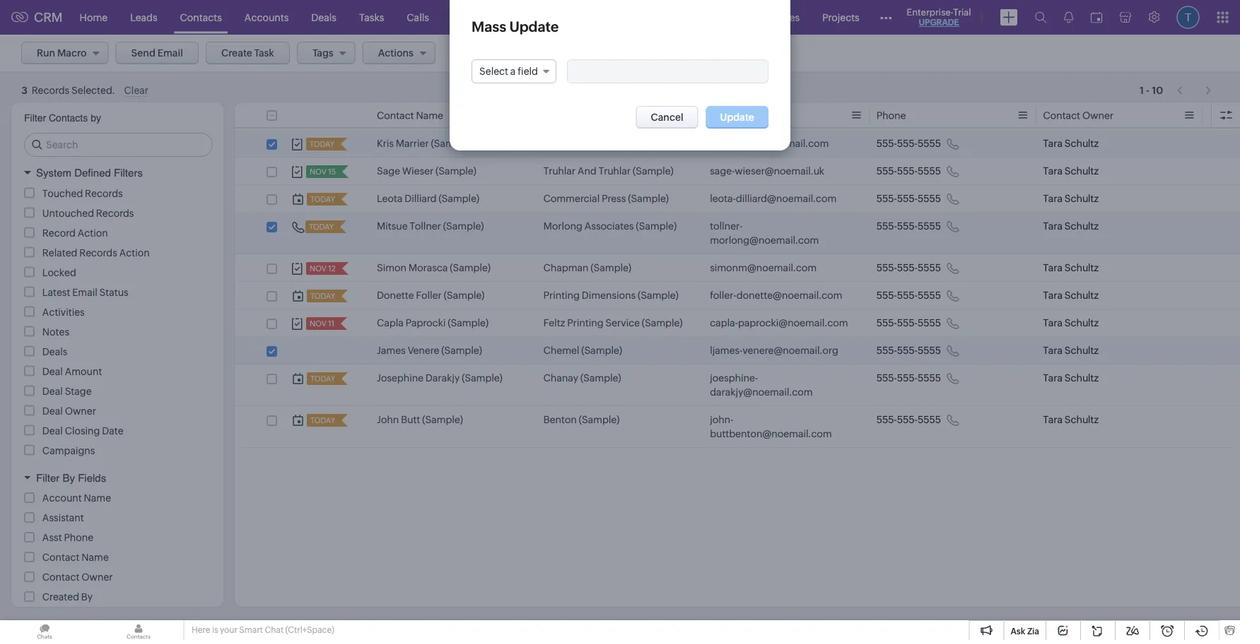 Task type: vqa. For each thing, say whether or not it's contained in the screenshot.


Task type: locate. For each thing, give the bounding box(es) containing it.
contact name down asst phone
[[42, 552, 109, 564]]

deal up campaigns
[[42, 425, 63, 437]]

3 deal from the top
[[42, 406, 63, 417]]

contact owner
[[1044, 110, 1114, 121], [42, 572, 113, 584]]

system defined filters button
[[11, 161, 224, 186]]

0 vertical spatial contacts
[[180, 12, 222, 23]]

(sample) right 'associates'
[[636, 221, 677, 232]]

10 tara from the top
[[1044, 414, 1063, 426]]

1 create from the left
[[221, 47, 252, 59]]

8 schultz from the top
[[1065, 345, 1099, 356]]

2 horizontal spatial email
[[710, 110, 735, 121]]

1 - 10
[[1140, 82, 1164, 93], [1140, 85, 1164, 96]]

created
[[42, 592, 79, 603]]

contacts up send email button
[[180, 12, 222, 23]]

tara schultz for dilliard@noemail.com
[[1044, 193, 1099, 204]]

(sample) right wieser
[[436, 166, 477, 177]]

email up krismarrier@noemail.com link
[[710, 110, 735, 121]]

4 tara schultz from the top
[[1044, 221, 1099, 232]]

josephine darakjy (sample) link
[[377, 371, 503, 385]]

deal left the stage on the left bottom of the page
[[42, 386, 63, 397]]

6 tara schultz from the top
[[1044, 290, 1099, 301]]

today left kris
[[310, 140, 335, 149]]

row group
[[235, 130, 1241, 448]]

6 tara from the top
[[1044, 290, 1063, 301]]

(sample) up printing dimensions (sample)
[[591, 262, 632, 274]]

0 horizontal spatial contact name
[[42, 552, 109, 564]]

deal
[[42, 366, 63, 377], [42, 386, 63, 397], [42, 406, 63, 417], [42, 425, 63, 437]]

truhlar up press
[[599, 166, 631, 177]]

today link down nov 12
[[307, 290, 337, 303]]

1 vertical spatial records
[[96, 208, 134, 219]]

1 vertical spatial email
[[710, 110, 735, 121]]

nov
[[310, 265, 327, 273], [310, 320, 327, 329]]

filter for filter by fields
[[36, 472, 60, 485]]

tara for darakjy@noemail.com
[[1044, 373, 1063, 384]]

(sample) right darakjy at the bottom left
[[462, 373, 503, 384]]

records for related
[[79, 247, 117, 259]]

1 horizontal spatial create
[[1023, 48, 1054, 59]]

donette@noemail.com
[[737, 290, 843, 301]]

truhlar left and
[[544, 166, 576, 177]]

2 nov from the top
[[310, 320, 327, 329]]

account
[[42, 493, 82, 504]]

mitsue tollner (sample)
[[377, 221, 484, 232]]

deals down notes
[[42, 346, 68, 358]]

record action
[[42, 227, 108, 239]]

assistant
[[42, 513, 84, 524]]

kris marrier (sample)
[[377, 138, 472, 149]]

1 horizontal spatial truhlar
[[599, 166, 631, 177]]

2 tara from the top
[[1044, 166, 1063, 177]]

2 vertical spatial name
[[82, 552, 109, 564]]

0 vertical spatial action
[[78, 227, 108, 239]]

untouched records
[[42, 208, 134, 219]]

3 tara schultz from the top
[[1044, 193, 1099, 204]]

555-555-5555 for john- buttbenton@noemail.com
[[877, 414, 941, 426]]

task
[[254, 47, 274, 59]]

john-
[[710, 414, 734, 426]]

10 5555 from the top
[[918, 414, 941, 426]]

0 vertical spatial name
[[416, 110, 443, 121]]

filter inside dropdown button
[[36, 472, 60, 485]]

action up status
[[119, 247, 150, 259]]

leota-dilliard@noemail.com link
[[710, 192, 837, 206]]

chemel (sample) link
[[544, 344, 622, 358]]

create for create task
[[221, 47, 252, 59]]

deal down "deal stage"
[[42, 406, 63, 417]]

5555 for foller-donette@noemail.com
[[918, 290, 941, 301]]

1 10 from the top
[[1152, 82, 1164, 93]]

(sample) down chemel (sample) link
[[581, 373, 621, 384]]

555-555-5555 for simonm@noemail.com
[[877, 262, 941, 274]]

deal closing date
[[42, 425, 123, 437]]

row group containing kris marrier (sample)
[[235, 130, 1241, 448]]

0 vertical spatial records
[[85, 188, 123, 199]]

today link left "john"
[[307, 414, 337, 427]]

projects link
[[811, 0, 871, 34]]

ljames-venere@noemail.org link
[[710, 344, 839, 358]]

enterprise-
[[907, 7, 954, 17]]

today up nov 11 link in the left of the page
[[311, 292, 335, 301]]

service
[[606, 318, 640, 329]]

deal stage
[[42, 386, 92, 397]]

555-555-5555
[[877, 138, 941, 149], [877, 166, 941, 177], [877, 193, 941, 204], [877, 221, 941, 232], [877, 262, 941, 274], [877, 290, 941, 301], [877, 318, 941, 329], [877, 345, 941, 356], [877, 373, 941, 384], [877, 414, 941, 426]]

system
[[36, 167, 71, 179]]

3 records selected.
[[21, 85, 115, 96]]

1 vertical spatial by
[[81, 592, 93, 603]]

1 vertical spatial filter
[[36, 472, 60, 485]]

filter down 3 at the left top
[[24, 112, 46, 124]]

locked
[[42, 267, 76, 278]]

accounts link
[[233, 0, 300, 34]]

None text field
[[568, 60, 768, 83]]

fields
[[78, 472, 106, 485]]

(sample) up commercial press (sample) on the top
[[633, 166, 674, 177]]

create for create contact
[[1023, 48, 1054, 59]]

by up account at the bottom left of page
[[63, 472, 75, 485]]

1 horizontal spatial actions
[[1161, 47, 1196, 59]]

send email
[[131, 47, 183, 59]]

email right send at left top
[[157, 47, 183, 59]]

(sample) right paprocki
[[448, 318, 489, 329]]

9 tara schultz from the top
[[1044, 373, 1099, 384]]

tara schultz for morlong@noemail.com
[[1044, 221, 1099, 232]]

today link for donette
[[307, 290, 337, 303]]

1 vertical spatial deals
[[42, 346, 68, 358]]

8 tara from the top
[[1044, 345, 1063, 356]]

printing down chapman
[[544, 290, 580, 301]]

0 vertical spatial deals
[[311, 12, 337, 23]]

donette foller (sample) link
[[377, 289, 485, 303]]

navigation
[[1171, 77, 1219, 98], [1171, 80, 1219, 100]]

tara for morlong@noemail.com
[[1044, 221, 1063, 232]]

morlong
[[544, 221, 583, 232]]

9 schultz from the top
[[1065, 373, 1099, 384]]

today link for kris
[[306, 138, 336, 151]]

4 tara from the top
[[1044, 221, 1063, 232]]

today link left kris
[[306, 138, 336, 151]]

name for all
[[416, 110, 443, 121]]

today for john butt (sample)
[[311, 417, 335, 425]]

7 555-555-5555 from the top
[[877, 318, 941, 329]]

tara schultz for darakjy@noemail.com
[[1044, 373, 1099, 384]]

mass
[[472, 18, 506, 35]]

truhlar and truhlar (sample)
[[544, 166, 674, 177]]

name down fields
[[84, 493, 111, 504]]

tollner-
[[710, 221, 743, 232]]

leads
[[130, 12, 157, 23]]

by inside dropdown button
[[63, 472, 75, 485]]

filter
[[24, 112, 46, 124], [36, 472, 60, 485]]

leota dilliard (sample) link
[[377, 192, 480, 206]]

(sample)
[[431, 138, 472, 149], [566, 138, 607, 149], [436, 166, 477, 177], [633, 166, 674, 177], [439, 193, 480, 204], [628, 193, 669, 204], [443, 221, 484, 232], [636, 221, 677, 232], [450, 262, 491, 274], [591, 262, 632, 274], [444, 290, 485, 301], [638, 290, 679, 301], [448, 318, 489, 329], [642, 318, 683, 329], [442, 345, 482, 356], [582, 345, 622, 356], [462, 373, 503, 384], [581, 373, 621, 384], [422, 414, 463, 426], [579, 414, 620, 426]]

2 10 from the top
[[1152, 85, 1164, 96]]

simonm@noemail.com
[[710, 262, 817, 274]]

1 tara schultz from the top
[[1044, 138, 1099, 149]]

2 create from the left
[[1023, 48, 1054, 59]]

tara
[[1044, 138, 1063, 149], [1044, 166, 1063, 177], [1044, 193, 1063, 204], [1044, 221, 1063, 232], [1044, 262, 1063, 274], [1044, 290, 1063, 301], [1044, 318, 1063, 329], [1044, 345, 1063, 356], [1044, 373, 1063, 384], [1044, 414, 1063, 426]]

tara for buttbenton@noemail.com
[[1044, 414, 1063, 426]]

0 vertical spatial phone
[[877, 110, 906, 121]]

sage wieser (sample) link
[[377, 164, 477, 178]]

5555 for john- buttbenton@noemail.com
[[918, 414, 941, 426]]

5 schultz from the top
[[1065, 262, 1099, 274]]

today link left leota
[[307, 193, 337, 206]]

1 schultz from the top
[[1065, 138, 1099, 149]]

1 horizontal spatial contact owner
[[1044, 110, 1114, 121]]

2 5555 from the top
[[918, 166, 941, 177]]

latest email status
[[42, 287, 129, 298]]

deal for deal stage
[[42, 386, 63, 397]]

9 555-555-5555 from the top
[[877, 373, 941, 384]]

1 horizontal spatial by
[[81, 592, 93, 603]]

by for filter
[[63, 472, 75, 485]]

tara schultz
[[1044, 138, 1099, 149], [1044, 166, 1099, 177], [1044, 193, 1099, 204], [1044, 221, 1099, 232], [1044, 262, 1099, 274], [1044, 290, 1099, 301], [1044, 318, 1099, 329], [1044, 345, 1099, 356], [1044, 373, 1099, 384], [1044, 414, 1099, 426]]

0 vertical spatial nov
[[310, 265, 327, 273]]

today left "john"
[[311, 417, 335, 425]]

deal for deal closing date
[[42, 425, 63, 437]]

select a field
[[480, 66, 538, 77]]

0 horizontal spatial actions
[[378, 47, 414, 59]]

3 schultz from the top
[[1065, 193, 1099, 204]]

6 schultz from the top
[[1065, 290, 1099, 301]]

2 vertical spatial records
[[79, 247, 117, 259]]

reports
[[517, 12, 553, 23]]

2 1 from the top
[[1140, 85, 1144, 96]]

deals up tags
[[311, 12, 337, 23]]

name up kris marrier (sample) link
[[416, 110, 443, 121]]

0 horizontal spatial contact owner
[[42, 572, 113, 584]]

2 schultz from the top
[[1065, 166, 1099, 177]]

records down record action
[[79, 247, 117, 259]]

8 tara schultz from the top
[[1044, 345, 1099, 356]]

2 vertical spatial email
[[72, 287, 97, 298]]

date
[[102, 425, 123, 437]]

1 nov from the top
[[310, 265, 327, 273]]

5 5555 from the top
[[918, 262, 941, 274]]

morlong@noemail.com
[[710, 235, 819, 246]]

upgrade
[[919, 18, 960, 27]]

smart
[[239, 626, 263, 636]]

today link down nov 11
[[307, 373, 337, 385]]

mitsue
[[377, 221, 408, 232]]

1 vertical spatial owner
[[65, 406, 96, 417]]

0 horizontal spatial truhlar
[[544, 166, 576, 177]]

0 vertical spatial owner
[[1083, 110, 1114, 121]]

1 for 1st navigation from the top of the page
[[1140, 82, 1144, 93]]

today for leota dilliard (sample)
[[311, 195, 335, 204]]

(sample) right foller
[[444, 290, 485, 301]]

1 555-555-5555 from the top
[[877, 138, 941, 149]]

dilliard@noemail.com
[[736, 193, 837, 204]]

2 - from the top
[[1147, 85, 1150, 96]]

deal up "deal stage"
[[42, 366, 63, 377]]

email
[[157, 47, 183, 59], [710, 110, 735, 121], [72, 287, 97, 298]]

tollner
[[410, 221, 441, 232]]

(sample) up darakjy at the bottom left
[[442, 345, 482, 356]]

donette foller (sample)
[[377, 290, 485, 301]]

2 navigation from the top
[[1171, 80, 1219, 100]]

leota-
[[710, 193, 736, 204]]

1 vertical spatial name
[[84, 493, 111, 504]]

1 horizontal spatial contact name
[[377, 110, 443, 121]]

5555 for capla-paprocki@noemail.com
[[918, 318, 941, 329]]

(sample) up and
[[566, 138, 607, 149]]

0 horizontal spatial create
[[221, 47, 252, 59]]

6 5555 from the top
[[918, 290, 941, 301]]

(sample) inside 'link'
[[448, 318, 489, 329]]

5 tara from the top
[[1044, 262, 1063, 274]]

0 horizontal spatial by
[[63, 472, 75, 485]]

contact name up marrier
[[377, 110, 443, 121]]

leota dilliard (sample)
[[377, 193, 480, 204]]

send email button
[[116, 42, 199, 64]]

3 555-555-5555 from the top
[[877, 193, 941, 204]]

truhlar and truhlar (sample) link
[[544, 164, 674, 178]]

james venere (sample) link
[[377, 344, 482, 358]]

filter up account at the bottom left of page
[[36, 472, 60, 485]]

paprocki
[[406, 318, 446, 329]]

0 horizontal spatial email
[[72, 287, 97, 298]]

10 schultz from the top
[[1065, 414, 1099, 426]]

8 555-555-5555 from the top
[[877, 345, 941, 356]]

touched
[[42, 188, 83, 199]]

5 tara schultz from the top
[[1044, 262, 1099, 274]]

tara schultz for paprocki@noemail.com
[[1044, 318, 1099, 329]]

1 vertical spatial contacts
[[49, 112, 88, 124]]

schultz for donette@noemail.com
[[1065, 290, 1099, 301]]

your
[[220, 626, 238, 636]]

feltz printing service (sample)
[[544, 318, 683, 329]]

1 1 from the top
[[1140, 82, 1144, 93]]

4 schultz from the top
[[1065, 221, 1099, 232]]

1 deal from the top
[[42, 366, 63, 377]]

7 tara from the top
[[1044, 318, 1063, 329]]

0 vertical spatial contact name
[[377, 110, 443, 121]]

email inside button
[[157, 47, 183, 59]]

truhlar
[[544, 166, 576, 177], [599, 166, 631, 177]]

email right latest
[[72, 287, 97, 298]]

10 555-555-5555 from the top
[[877, 414, 941, 426]]

1 horizontal spatial phone
[[877, 110, 906, 121]]

chapman (sample) link
[[544, 261, 632, 275]]

action up related records action
[[78, 227, 108, 239]]

chapman (sample)
[[544, 262, 632, 274]]

4 5555 from the top
[[918, 221, 941, 232]]

555-555-5555 for sage-wieser@noemail.uk
[[877, 166, 941, 177]]

5555 for joesphine- darakjy@noemail.com
[[918, 373, 941, 384]]

1 5555 from the top
[[918, 138, 941, 149]]

today down nov 11
[[311, 375, 335, 384]]

name down asst phone
[[82, 552, 109, 564]]

5555 for tollner- morlong@noemail.com
[[918, 221, 941, 232]]

tara schultz for buttbenton@noemail.com
[[1044, 414, 1099, 426]]

by right the created
[[81, 592, 93, 603]]

contact owner up created by
[[42, 572, 113, 584]]

nov left 12
[[310, 265, 327, 273]]

5 555-555-5555 from the top
[[877, 262, 941, 274]]

records down the touched records
[[96, 208, 134, 219]]

0 horizontal spatial deals
[[42, 346, 68, 358]]

0 vertical spatial contact owner
[[1044, 110, 1114, 121]]

(sample) right butt
[[422, 414, 463, 426]]

nov left 11
[[310, 320, 327, 329]]

update
[[510, 18, 559, 35]]

records down defined
[[85, 188, 123, 199]]

schultz
[[1065, 138, 1099, 149], [1065, 166, 1099, 177], [1065, 193, 1099, 204], [1065, 221, 1099, 232], [1065, 262, 1099, 274], [1065, 290, 1099, 301], [1065, 318, 1099, 329], [1065, 345, 1099, 356], [1065, 373, 1099, 384], [1065, 414, 1099, 426]]

today for kris marrier (sample)
[[310, 140, 335, 149]]

action
[[78, 227, 108, 239], [119, 247, 150, 259]]

6 555-555-5555 from the top
[[877, 290, 941, 301]]

contacts down the 3 records selected.
[[49, 112, 88, 124]]

filters
[[114, 167, 143, 179]]

9 tara from the top
[[1044, 373, 1063, 384]]

0 vertical spatial filter
[[24, 112, 46, 124]]

name
[[416, 110, 443, 121], [84, 493, 111, 504], [82, 552, 109, 564]]

7 schultz from the top
[[1065, 318, 1099, 329]]

Select a field field
[[472, 59, 557, 83]]

tollner- morlong@noemail.com link
[[710, 219, 849, 248]]

chapman
[[544, 262, 589, 274]]

home
[[80, 12, 108, 23]]

10 tara schultz from the top
[[1044, 414, 1099, 426]]

2 555-555-5555 from the top
[[877, 166, 941, 177]]

tasks link
[[348, 0, 396, 34]]

cancel
[[651, 112, 684, 123]]

joesphine-
[[710, 373, 758, 384]]

2 tara schultz from the top
[[1044, 166, 1099, 177]]

1 vertical spatial phone
[[64, 533, 93, 544]]

4 deal from the top
[[42, 425, 63, 437]]

2 deal from the top
[[42, 386, 63, 397]]

today left leota
[[311, 195, 335, 204]]

0 vertical spatial email
[[157, 47, 183, 59]]

contact owner down create contact
[[1044, 110, 1114, 121]]

printing up chemel (sample) link
[[567, 318, 604, 329]]

system defined filters
[[36, 167, 143, 179]]

by
[[91, 112, 101, 124]]

tara for wieser@noemail.uk
[[1044, 166, 1063, 177]]

3 tara from the top
[[1044, 193, 1063, 204]]

7 5555 from the top
[[918, 318, 941, 329]]

7 tara schultz from the top
[[1044, 318, 1099, 329]]

records
[[85, 188, 123, 199], [96, 208, 134, 219], [79, 247, 117, 259]]

1 vertical spatial nov
[[310, 320, 327, 329]]

latest
[[42, 287, 70, 298]]

chemel
[[544, 345, 580, 356]]

9 5555 from the top
[[918, 373, 941, 384]]

printing dimensions (sample) link
[[544, 289, 679, 303]]

1 navigation from the top
[[1171, 77, 1219, 98]]

1 for first navigation from the bottom
[[1140, 85, 1144, 96]]

press
[[602, 193, 626, 204]]

0 vertical spatial by
[[63, 472, 75, 485]]

555-555-5555 for krismarrier@noemail.com
[[877, 138, 941, 149]]

1 tara from the top
[[1044, 138, 1063, 149]]

1 horizontal spatial email
[[157, 47, 183, 59]]

3 5555 from the top
[[918, 193, 941, 204]]

4 555-555-5555 from the top
[[877, 221, 941, 232]]

1 vertical spatial action
[[119, 247, 150, 259]]

contacts
[[180, 12, 222, 23], [49, 112, 88, 124]]



Task type: describe. For each thing, give the bounding box(es) containing it.
chanay (sample)
[[544, 373, 621, 384]]

0 horizontal spatial phone
[[64, 533, 93, 544]]

a
[[511, 66, 516, 77]]

joesphine- darakjy@noemail.com
[[710, 373, 813, 398]]

filter contacts by
[[24, 112, 101, 124]]

1 vertical spatial printing
[[567, 318, 604, 329]]

tasks
[[359, 12, 384, 23]]

records
[[32, 85, 69, 96]]

darakjy@noemail.com
[[710, 387, 813, 398]]

benton
[[544, 414, 577, 426]]

mass update
[[472, 18, 559, 35]]

contacts image
[[94, 621, 183, 641]]

marrier
[[396, 138, 429, 149]]

(sample) right the service
[[642, 318, 683, 329]]

tags
[[313, 47, 334, 59]]

venere@noemail.org
[[743, 345, 839, 356]]

capla-
[[710, 318, 738, 329]]

crm link
[[11, 10, 63, 25]]

zia
[[1028, 627, 1040, 637]]

john butt (sample)
[[377, 414, 463, 426]]

john
[[377, 414, 399, 426]]

darakjy
[[426, 373, 460, 384]]

name for assistant
[[84, 493, 111, 504]]

1 horizontal spatial contacts
[[180, 12, 222, 23]]

today link for josephine
[[307, 373, 337, 385]]

tara for paprocki@noemail.com
[[1044, 318, 1063, 329]]

1 horizontal spatial deals
[[311, 12, 337, 23]]

2 actions from the left
[[1161, 47, 1196, 59]]

run macro button
[[21, 42, 109, 64]]

venere
[[408, 345, 440, 356]]

deal for deal amount
[[42, 366, 63, 377]]

schultz for morlong@noemail.com
[[1065, 221, 1099, 232]]

5555 for leota-dilliard@noemail.com
[[918, 193, 941, 204]]

(sample) right morasca
[[450, 262, 491, 274]]

nov for capla paprocki (sample)
[[310, 320, 327, 329]]

john- buttbenton@noemail.com
[[710, 414, 832, 440]]

filter by fields button
[[11, 466, 224, 491]]

schultz for buttbenton@noemail.com
[[1065, 414, 1099, 426]]

Search text field
[[25, 134, 212, 156]]

asst
[[42, 533, 62, 544]]

contact inside the create contact button
[[1056, 48, 1094, 59]]

today for josephine darakjy (sample)
[[311, 375, 335, 384]]

2 1 - 10 from the top
[[1140, 85, 1164, 96]]

filter for filter contacts by
[[24, 112, 46, 124]]

1 truhlar from the left
[[544, 166, 576, 177]]

555-555-5555 for foller-donette@noemail.com
[[877, 290, 941, 301]]

1 actions from the left
[[378, 47, 414, 59]]

capla-paprocki@noemail.com
[[710, 318, 848, 329]]

related records action
[[42, 247, 150, 259]]

tara schultz for wieser@noemail.uk
[[1044, 166, 1099, 177]]

11
[[328, 320, 335, 329]]

5555 for krismarrier@noemail.com
[[918, 138, 941, 149]]

ask zia
[[1011, 627, 1040, 637]]

0 horizontal spatial action
[[78, 227, 108, 239]]

foller-
[[710, 290, 737, 301]]

(sample) right the tollner
[[443, 221, 484, 232]]

joesphine- darakjy@noemail.com link
[[710, 371, 849, 400]]

email for send email
[[157, 47, 183, 59]]

555-555-5555 for joesphine- darakjy@noemail.com
[[877, 373, 941, 384]]

crm
[[34, 10, 63, 25]]

8 5555 from the top
[[918, 345, 941, 356]]

5555 for sage-wieser@noemail.uk
[[918, 166, 941, 177]]

1 1 - 10 from the top
[[1140, 82, 1164, 93]]

krismarrier@noemail.com
[[710, 138, 829, 149]]

1 horizontal spatial action
[[119, 247, 150, 259]]

chanay (sample) link
[[544, 371, 621, 385]]

field
[[518, 66, 538, 77]]

3
[[21, 85, 27, 96]]

(sample) right benton
[[579, 414, 620, 426]]

today link for john
[[307, 414, 337, 427]]

nov for simon morasca (sample)
[[310, 265, 327, 273]]

today for donette foller (sample)
[[311, 292, 335, 301]]

commercial press (sample)
[[544, 193, 669, 204]]

king
[[544, 138, 564, 149]]

filter by fields
[[36, 472, 106, 485]]

schultz for paprocki@noemail.com
[[1065, 318, 1099, 329]]

0 horizontal spatial contacts
[[49, 112, 88, 124]]

schultz for darakjy@noemail.com
[[1065, 373, 1099, 384]]

nov 12
[[310, 265, 336, 273]]

12
[[328, 265, 336, 273]]

deal for deal owner
[[42, 406, 63, 417]]

tara for donette@noemail.com
[[1044, 290, 1063, 301]]

projects
[[823, 12, 860, 23]]

2 vertical spatial owner
[[82, 572, 113, 584]]

benton (sample)
[[544, 414, 620, 426]]

sage wieser (sample)
[[377, 166, 477, 177]]

contacts link
[[169, 0, 233, 34]]

leota
[[377, 193, 403, 204]]

(ctrl+space)
[[285, 626, 334, 636]]

records for touched
[[85, 188, 123, 199]]

tara schultz for donette@noemail.com
[[1044, 290, 1099, 301]]

555-555-5555 for leota-dilliard@noemail.com
[[877, 193, 941, 204]]

campaigns
[[42, 445, 95, 457]]

0 vertical spatial printing
[[544, 290, 580, 301]]

foller-donette@noemail.com
[[710, 290, 843, 301]]

trial
[[954, 7, 972, 17]]

nov 11
[[310, 320, 335, 329]]

here
[[192, 626, 210, 636]]

josephine darakjy (sample)
[[377, 373, 503, 384]]

capla-paprocki@noemail.com link
[[710, 316, 848, 330]]

(sample) right the dilliard
[[439, 193, 480, 204]]

(sample) down all
[[431, 138, 472, 149]]

cancel button
[[636, 106, 699, 129]]

here is your smart chat (ctrl+space)
[[192, 626, 334, 636]]

2 truhlar from the left
[[599, 166, 631, 177]]

king (sample)
[[544, 138, 607, 149]]

ask
[[1011, 627, 1026, 637]]

leads link
[[119, 0, 169, 34]]

leota-dilliard@noemail.com
[[710, 193, 837, 204]]

5555 for simonm@noemail.com
[[918, 262, 941, 274]]

555-555-5555 for capla-paprocki@noemail.com
[[877, 318, 941, 329]]

ljames-venere@noemail.org
[[710, 345, 839, 356]]

1 vertical spatial contact owner
[[42, 572, 113, 584]]

by for created
[[81, 592, 93, 603]]

amount
[[65, 366, 102, 377]]

1 - from the top
[[1147, 82, 1150, 93]]

schultz for dilliard@noemail.com
[[1065, 193, 1099, 204]]

account name
[[42, 493, 111, 504]]

defined
[[74, 167, 111, 179]]

status
[[99, 287, 129, 298]]

records for untouched
[[96, 208, 134, 219]]

1 vertical spatial contact name
[[42, 552, 109, 564]]

tara for dilliard@noemail.com
[[1044, 193, 1063, 204]]

wieser@noemail.uk
[[735, 166, 825, 177]]

(sample) right press
[[628, 193, 669, 204]]

benton (sample) link
[[544, 413, 620, 427]]

555-555-5555 for tollner- morlong@noemail.com
[[877, 221, 941, 232]]

(sample) down feltz printing service (sample) link
[[582, 345, 622, 356]]

butt
[[401, 414, 420, 426]]

chats image
[[0, 621, 89, 641]]

(sample) up the service
[[638, 290, 679, 301]]

foller
[[416, 290, 442, 301]]

chemel (sample)
[[544, 345, 622, 356]]

mitsue tollner (sample) link
[[377, 219, 484, 233]]

deal amount
[[42, 366, 102, 377]]

email for latest email status
[[72, 287, 97, 298]]

schultz for wieser@noemail.uk
[[1065, 166, 1099, 177]]

send
[[131, 47, 156, 59]]

today link for leota
[[307, 193, 337, 206]]

foller-donette@noemail.com link
[[710, 289, 843, 303]]

buttbenton@noemail.com
[[710, 429, 832, 440]]



